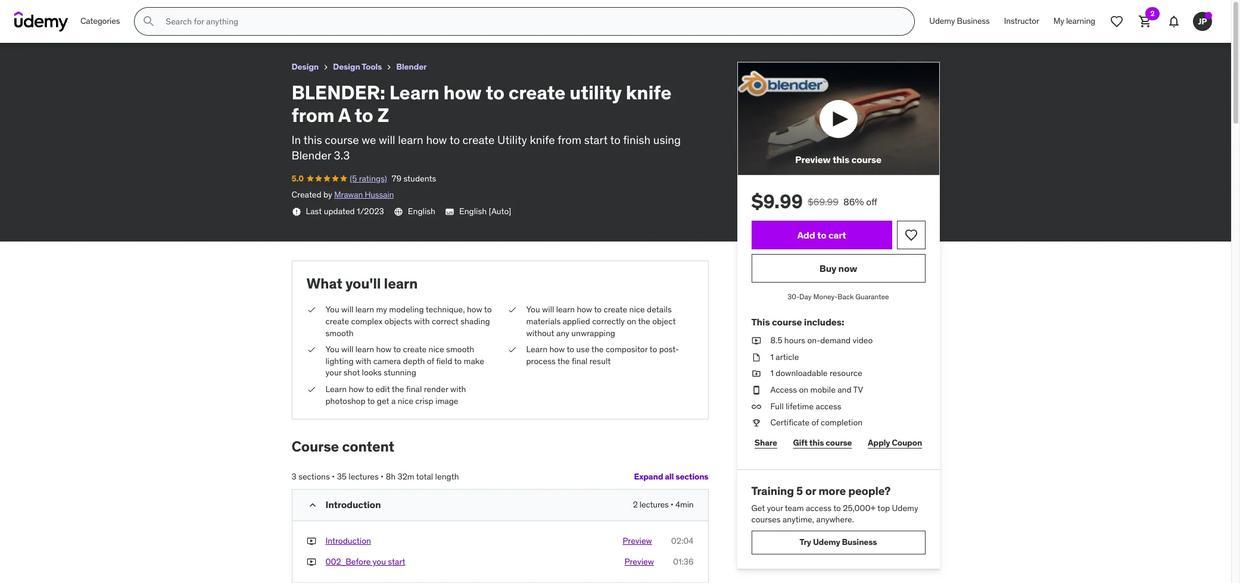 Task type: describe. For each thing, give the bounding box(es) containing it.
[auto]
[[489, 206, 511, 217]]

1 vertical spatial ratings)
[[359, 173, 387, 184]]

nice for the
[[629, 305, 645, 315]]

you
[[373, 557, 386, 568]]

you will learn how to create nice details materials applied correctly on the object without any unwrapping
[[526, 305, 676, 339]]

learn for what you'll learn
[[384, 274, 418, 293]]

english for english [auto]
[[459, 206, 487, 217]]

looks
[[362, 368, 382, 379]]

length
[[435, 472, 459, 483]]

how inside you will learn how to create nice smooth lighting with camera depth of field to make your shot looks stunning
[[376, 344, 392, 355]]

from for blender: learn how to create utility knife from a to z
[[204, 5, 226, 17]]

share
[[755, 438, 777, 449]]

how inside learn how to use the compositor to post- process the final result
[[550, 344, 565, 355]]

object
[[652, 316, 676, 327]]

total
[[416, 472, 433, 483]]

1 horizontal spatial (5 ratings)
[[350, 173, 387, 184]]

knife for blender: learn how to create utility knife from a to z in this course we will learn how to create utility knife from start to finish using blender 3.3
[[626, 80, 672, 105]]

on inside you will learn how to create nice details materials applied correctly on the object without any unwrapping
[[627, 316, 636, 327]]

create inside you will learn how to create nice smooth lighting with camera depth of field to make your shot looks stunning
[[403, 344, 427, 355]]

what
[[307, 274, 342, 293]]

design tools
[[333, 61, 382, 72]]

design for design tools
[[333, 61, 360, 72]]

1 horizontal spatial lectures
[[640, 500, 669, 511]]

learn inside blender: learn how to create utility knife from a to z in this course we will learn how to create utility knife from start to finish using blender 3.3
[[389, 80, 439, 105]]

stunning
[[384, 368, 416, 379]]

with inside you will learn my modeling technique, how to create complex objects with correct shading smooth
[[414, 316, 430, 327]]

result
[[590, 356, 611, 367]]

how inside you will learn how to create nice details materials applied correctly on the object without any unwrapping
[[577, 305, 592, 315]]

try udemy business
[[800, 538, 877, 548]]

smooth inside you will learn my modeling technique, how to create complex objects with correct shading smooth
[[326, 328, 354, 339]]

learn for you will learn how to create nice smooth lighting with camera depth of field to make your shot looks stunning
[[356, 344, 374, 355]]

certificate of completion
[[771, 418, 863, 428]]

video
[[853, 336, 873, 346]]

buy now button
[[752, 255, 926, 283]]

this
[[752, 316, 770, 328]]

on-
[[808, 336, 820, 346]]

1 vertical spatial 5.0
[[292, 173, 304, 184]]

0 vertical spatial access
[[816, 401, 842, 412]]

try
[[800, 538, 811, 548]]

what you'll learn
[[307, 274, 418, 293]]

will for you will learn how to create nice details materials applied correctly on the object without any unwrapping
[[542, 305, 554, 315]]

0 horizontal spatial udemy
[[813, 538, 840, 548]]

mrawan
[[334, 190, 363, 200]]

knife for blender: learn how to create utility knife from a to z
[[179, 5, 202, 17]]

gift this course link
[[790, 432, 855, 456]]

1 for 1 downloadable resource
[[771, 368, 774, 379]]

z for blender: learn how to create utility knife from a to z
[[248, 5, 254, 17]]

will inside blender: learn how to create utility knife from a to z in this course we will learn how to create utility knife from start to finish using blender 3.3
[[379, 133, 395, 147]]

shopping cart with 2 items image
[[1139, 14, 1153, 29]]

my
[[1054, 16, 1065, 26]]

0 vertical spatial udemy
[[930, 16, 955, 26]]

complex
[[351, 316, 383, 327]]

0 horizontal spatial 5.0
[[10, 20, 22, 31]]

money-
[[814, 293, 838, 302]]

0 vertical spatial blender
[[396, 61, 427, 72]]

now
[[839, 263, 857, 274]]

small image
[[307, 500, 318, 512]]

2 for 2
[[1151, 9, 1155, 18]]

jp link
[[1189, 7, 1217, 36]]

with inside you will learn how to create nice smooth lighting with camera depth of field to make your shot looks stunning
[[356, 356, 371, 367]]

Search for anything text field
[[163, 11, 900, 32]]

will for you will learn my modeling technique, how to create complex objects with correct shading smooth
[[341, 305, 354, 315]]

• for 2
[[671, 500, 674, 511]]

z for blender: learn how to create utility knife from a to z in this course we will learn how to create utility knife from start to finish using blender 3.3
[[378, 103, 389, 128]]

certificate
[[771, 418, 810, 428]]

blender inside blender: learn how to create utility knife from a to z in this course we will learn how to create utility knife from start to finish using blender 3.3
[[292, 148, 331, 163]]

2 introduction from the top
[[326, 536, 371, 547]]

business inside try udemy business link
[[842, 538, 877, 548]]

get
[[752, 503, 765, 514]]

completion
[[821, 418, 863, 428]]

create inside you will learn how to create nice details materials applied correctly on the object without any unwrapping
[[604, 305, 627, 315]]

you will learn my modeling technique, how to create complex objects with correct shading smooth
[[326, 305, 492, 339]]

udemy inside training 5 or more people? get your team access to 25,000+ top udemy courses anytime, anywhere.
[[892, 503, 918, 514]]

utility
[[497, 133, 527, 147]]

correct
[[432, 316, 459, 327]]

30-
[[788, 293, 800, 302]]

1 horizontal spatial •
[[381, 472, 384, 483]]

crisp
[[415, 396, 434, 407]]

apply coupon
[[868, 438, 922, 449]]

field
[[436, 356, 452, 367]]

how inside the learn how to edit the final render with photoshop to get a nice crisp image
[[349, 384, 364, 395]]

access inside training 5 or more people? get your team access to 25,000+ top udemy courses anytime, anywhere.
[[806, 503, 832, 514]]

tv
[[853, 385, 863, 396]]

access on mobile and tv
[[771, 385, 863, 396]]

course inside button
[[852, 154, 882, 166]]

2 link
[[1131, 7, 1160, 36]]

design tools link
[[333, 60, 382, 74]]

edit
[[376, 384, 390, 395]]

create inside you will learn my modeling technique, how to create complex objects with correct shading smooth
[[326, 316, 349, 327]]

to inside button
[[817, 229, 827, 241]]

buy
[[820, 263, 837, 274]]

all
[[665, 472, 674, 483]]

use
[[576, 344, 590, 355]]

0 vertical spatial 79 students
[[78, 20, 122, 31]]

my
[[376, 305, 387, 315]]

depth
[[403, 356, 425, 367]]

learn inside blender: learn how to create utility knife from a to z in this course we will learn how to create utility knife from start to finish using blender 3.3
[[398, 133, 423, 147]]

add to cart
[[797, 229, 846, 241]]

updated
[[324, 206, 355, 217]]

preview inside button
[[795, 154, 831, 166]]

try udemy business link
[[752, 531, 926, 555]]

course down completion
[[826, 438, 852, 449]]

udemy business link
[[922, 7, 997, 36]]

preview for 01:36
[[625, 557, 654, 568]]

1 horizontal spatial 79
[[392, 173, 402, 184]]

0 vertical spatial (5 ratings)
[[36, 20, 73, 31]]

blender link
[[396, 60, 427, 74]]

downloadable
[[776, 368, 828, 379]]

english [auto]
[[459, 206, 511, 217]]

a
[[391, 396, 396, 407]]

with inside the learn how to edit the final render with photoshop to get a nice crisp image
[[450, 384, 466, 395]]

learn for you will learn my modeling technique, how to create complex objects with correct shading smooth
[[356, 305, 374, 315]]

full
[[771, 401, 784, 412]]

training 5 or more people? get your team access to 25,000+ top udemy courses anytime, anywhere.
[[752, 484, 918, 526]]

course content
[[292, 438, 394, 456]]

team
[[785, 503, 804, 514]]

3 sections • 35 lectures • 8h 32m total length
[[292, 472, 459, 483]]

nice inside the learn how to edit the final render with photoshop to get a nice crisp image
[[398, 396, 413, 407]]

xsmall image for full lifetime access
[[752, 401, 761, 413]]

learning
[[1066, 16, 1096, 26]]

$9.99
[[752, 190, 803, 214]]

blender: learn how to create utility knife from a to z
[[10, 5, 254, 17]]

xsmall image down small icon
[[307, 536, 316, 548]]

blender: for blender: learn how to create utility knife from a to z
[[10, 5, 57, 17]]

and
[[838, 385, 852, 396]]

courses
[[752, 515, 781, 526]]

utility for blender: learn how to create utility knife from a to z in this course we will learn how to create utility knife from start to finish using blender 3.3
[[570, 80, 622, 105]]

business inside udemy business link
[[957, 16, 990, 26]]

resource
[[830, 368, 862, 379]]

smooth inside you will learn how to create nice smooth lighting with camera depth of field to make your shot looks stunning
[[446, 344, 474, 355]]

$69.99
[[808, 196, 839, 208]]

image
[[436, 396, 458, 407]]

your inside you will learn how to create nice smooth lighting with camera depth of field to make your shot looks stunning
[[326, 368, 342, 379]]

blender: for blender: learn how to create utility knife from a to z in this course we will learn how to create utility knife from start to finish using blender 3.3
[[292, 80, 385, 105]]

25,000+
[[843, 503, 876, 514]]

introduction button
[[326, 536, 371, 548]]

1 vertical spatial on
[[799, 385, 809, 396]]

1 horizontal spatial students
[[404, 173, 436, 184]]

course inside blender: learn how to create utility knife from a to z in this course we will learn how to create utility knife from start to finish using blender 3.3
[[325, 133, 359, 147]]

preview this course button
[[737, 62, 940, 176]]

xsmall image for you will learn how to create nice details materials applied correctly on the object without any unwrapping
[[507, 305, 517, 316]]

1 for 1 article
[[771, 352, 774, 363]]

shot
[[344, 368, 360, 379]]

english for english
[[408, 206, 435, 217]]

full lifetime access
[[771, 401, 842, 412]]

30-day money-back guarantee
[[788, 293, 889, 302]]

in
[[292, 133, 301, 147]]

1 horizontal spatial knife
[[530, 133, 555, 147]]

1 horizontal spatial of
[[812, 418, 819, 428]]

add to cart button
[[752, 221, 892, 250]]

access
[[771, 385, 797, 396]]

you have alerts image
[[1205, 12, 1212, 19]]

buy now
[[820, 263, 857, 274]]

will for you will learn how to create nice smooth lighting with camera depth of field to make your shot looks stunning
[[341, 344, 354, 355]]

instructor link
[[997, 7, 1047, 36]]

off
[[866, 196, 878, 208]]

to inside training 5 or more people? get your team access to 25,000+ top udemy courses anytime, anywhere.
[[834, 503, 841, 514]]

xsmall image for learn how to use the compositor to post- process the final result
[[507, 344, 517, 356]]

0 vertical spatial wishlist image
[[1110, 14, 1124, 29]]

xsmall image for 8.5 hours on-demand video
[[752, 336, 761, 347]]

start inside blender: learn how to create utility knife from a to z in this course we will learn how to create utility knife from start to finish using blender 3.3
[[584, 133, 608, 147]]

this inside blender: learn how to create utility knife from a to z in this course we will learn how to create utility knife from start to finish using blender 3.3
[[303, 133, 322, 147]]

learn how to use the compositor to post- process the final result
[[526, 344, 679, 367]]



Task type: locate. For each thing, give the bounding box(es) containing it.
final down "use"
[[572, 356, 588, 367]]

with down modeling
[[414, 316, 430, 327]]

2 horizontal spatial nice
[[629, 305, 645, 315]]

introduction down 35
[[326, 499, 381, 511]]

blender down in
[[292, 148, 331, 163]]

wishlist image
[[1110, 14, 1124, 29], [904, 228, 918, 243]]

you for you will learn my modeling technique, how to create complex objects with correct shading smooth
[[326, 305, 339, 315]]

learn inside you will learn my modeling technique, how to create complex objects with correct shading smooth
[[356, 305, 374, 315]]

0 horizontal spatial •
[[332, 472, 335, 483]]

xsmall image
[[384, 63, 394, 72], [307, 305, 316, 316], [507, 305, 517, 316], [752, 336, 761, 347], [307, 344, 316, 356], [752, 352, 761, 364], [752, 401, 761, 413], [307, 536, 316, 548], [307, 557, 316, 569]]

1 horizontal spatial business
[[957, 16, 990, 26]]

79 students up course language icon
[[392, 173, 436, 184]]

with
[[414, 316, 430, 327], [356, 356, 371, 367], [450, 384, 466, 395]]

1 downloadable resource
[[771, 368, 862, 379]]

technique,
[[426, 305, 465, 315]]

your down lighting at left
[[326, 368, 342, 379]]

2 horizontal spatial from
[[558, 133, 582, 147]]

sections right all
[[676, 472, 709, 483]]

0 horizontal spatial smooth
[[326, 328, 354, 339]]

1 vertical spatial 2
[[633, 500, 638, 511]]

xsmall image
[[321, 63, 331, 72], [292, 207, 301, 217], [507, 344, 517, 356], [752, 368, 761, 380], [307, 384, 316, 396], [752, 385, 761, 397], [752, 418, 761, 429]]

0 horizontal spatial with
[[356, 356, 371, 367]]

• left 35
[[332, 472, 335, 483]]

0 vertical spatial ratings)
[[45, 20, 73, 31]]

0 horizontal spatial utility
[[150, 5, 177, 17]]

02:04
[[671, 536, 694, 547]]

will inside you will learn how to create nice details materials applied correctly on the object without any unwrapping
[[542, 305, 554, 315]]

this for gift this course
[[810, 438, 824, 449]]

0 horizontal spatial blender
[[292, 148, 331, 163]]

mrawan hussain link
[[334, 190, 394, 200]]

lighting
[[326, 356, 354, 367]]

unwrapping
[[572, 328, 615, 339]]

on down downloadable
[[799, 385, 809, 396]]

expand all sections button
[[634, 466, 709, 490]]

smooth
[[326, 328, 354, 339], [446, 344, 474, 355]]

0 vertical spatial on
[[627, 316, 636, 327]]

xsmall image left materials
[[507, 305, 517, 316]]

of left field
[[427, 356, 434, 367]]

final inside the learn how to edit the final render with photoshop to get a nice crisp image
[[406, 384, 422, 395]]

will up materials
[[542, 305, 554, 315]]

your inside training 5 or more people? get your team access to 25,000+ top udemy courses anytime, anywhere.
[[767, 503, 783, 514]]

0 horizontal spatial lectures
[[349, 472, 379, 483]]

0 vertical spatial of
[[427, 356, 434, 367]]

1 horizontal spatial final
[[572, 356, 588, 367]]

design
[[292, 61, 319, 72], [333, 61, 360, 72]]

• left 8h 32m
[[381, 472, 384, 483]]

0 horizontal spatial z
[[248, 5, 254, 17]]

xsmall image down what
[[307, 305, 316, 316]]

(5 ratings)
[[36, 20, 73, 31], [350, 173, 387, 184]]

preview up "$9.99 $69.99 86% off"
[[795, 154, 831, 166]]

3
[[292, 472, 297, 483]]

this right in
[[303, 133, 322, 147]]

1 horizontal spatial your
[[767, 503, 783, 514]]

learn up complex
[[356, 305, 374, 315]]

udemy
[[930, 16, 955, 26], [892, 503, 918, 514], [813, 538, 840, 548]]

1 vertical spatial (5 ratings)
[[350, 173, 387, 184]]

final up crisp
[[406, 384, 422, 395]]

1 vertical spatial 79 students
[[392, 173, 436, 184]]

0 vertical spatial (5
[[36, 20, 43, 31]]

2 vertical spatial preview
[[625, 557, 654, 568]]

knife up finish
[[626, 80, 672, 105]]

79 students
[[78, 20, 122, 31], [392, 173, 436, 184]]

2 english from the left
[[459, 206, 487, 217]]

this for preview this course
[[833, 154, 850, 166]]

cart
[[829, 229, 846, 241]]

2 inside 'link'
[[1151, 9, 1155, 18]]

0 vertical spatial final
[[572, 356, 588, 367]]

2 vertical spatial knife
[[530, 133, 555, 147]]

ratings) up hussain
[[359, 173, 387, 184]]

learn right we
[[398, 133, 423, 147]]

a inside blender: learn how to create utility knife from a to z in this course we will learn how to create utility knife from start to finish using blender 3.3
[[338, 103, 351, 128]]

z inside blender: learn how to create utility knife from a to z in this course we will learn how to create utility knife from start to finish using blender 3.3
[[378, 103, 389, 128]]

79 right udemy image
[[78, 20, 87, 31]]

lectures down expand
[[640, 500, 669, 511]]

business
[[957, 16, 990, 26], [842, 538, 877, 548]]

learn for you will learn how to create nice details materials applied correctly on the object without any unwrapping
[[556, 305, 575, 315]]

gift
[[793, 438, 808, 449]]

0 vertical spatial 5.0
[[10, 20, 22, 31]]

ratings)
[[45, 20, 73, 31], [359, 173, 387, 184]]

1 introduction from the top
[[326, 499, 381, 511]]

1 horizontal spatial z
[[378, 103, 389, 128]]

1 vertical spatial a
[[338, 103, 351, 128]]

the right process
[[558, 356, 570, 367]]

nice for of
[[429, 344, 444, 355]]

1 1 from the top
[[771, 352, 774, 363]]

to inside you will learn how to create nice details materials applied correctly on the object without any unwrapping
[[594, 305, 602, 315]]

2 vertical spatial udemy
[[813, 538, 840, 548]]

access down mobile
[[816, 401, 842, 412]]

course up hours
[[772, 316, 802, 328]]

nice inside you will learn how to create nice smooth lighting with camera depth of field to make your shot looks stunning
[[429, 344, 444, 355]]

1 horizontal spatial english
[[459, 206, 487, 217]]

1 design from the left
[[292, 61, 319, 72]]

2 sections from the left
[[676, 472, 709, 483]]

xsmall image for you will learn how to create nice smooth lighting with camera depth of field to make your shot looks stunning
[[307, 344, 316, 356]]

start left finish
[[584, 133, 608, 147]]

0 vertical spatial nice
[[629, 305, 645, 315]]

the up result on the left bottom of the page
[[592, 344, 604, 355]]

categories
[[80, 16, 120, 26]]

0 horizontal spatial start
[[388, 557, 405, 568]]

1 vertical spatial introduction
[[326, 536, 371, 547]]

knife right the submit search icon
[[179, 5, 202, 17]]

2 down expand
[[633, 500, 638, 511]]

objects
[[385, 316, 412, 327]]

you inside you will learn how to create nice details materials applied correctly on the object without any unwrapping
[[526, 305, 540, 315]]

includes:
[[804, 316, 844, 328]]

nice inside you will learn how to create nice details materials applied correctly on the object without any unwrapping
[[629, 305, 645, 315]]

from for blender: learn how to create utility knife from a to z in this course we will learn how to create utility knife from start to finish using blender 3.3
[[292, 103, 335, 128]]

preview left 01:36
[[625, 557, 654, 568]]

english right closed captions image
[[459, 206, 487, 217]]

4min
[[676, 500, 694, 511]]

sections inside dropdown button
[[676, 472, 709, 483]]

the down details
[[638, 316, 650, 327]]

of inside you will learn how to create nice smooth lighting with camera depth of field to make your shot looks stunning
[[427, 356, 434, 367]]

0 horizontal spatial business
[[842, 538, 877, 548]]

1 horizontal spatial 79 students
[[392, 173, 436, 184]]

knife right utility
[[530, 133, 555, 147]]

79 students down blender: learn how to create utility knife from a to z
[[78, 20, 122, 31]]

final
[[572, 356, 588, 367], [406, 384, 422, 395]]

categories button
[[73, 7, 127, 36]]

2 vertical spatial this
[[810, 438, 824, 449]]

0 vertical spatial z
[[248, 5, 254, 17]]

ratings) left the categories dropdown button
[[45, 20, 73, 31]]

utility inside blender: learn how to create utility knife from a to z in this course we will learn how to create utility knife from start to finish using blender 3.3
[[570, 80, 622, 105]]

learn inside you will learn how to create nice smooth lighting with camera depth of field to make your shot looks stunning
[[356, 344, 374, 355]]

1 vertical spatial (5
[[350, 173, 357, 184]]

course
[[325, 133, 359, 147], [852, 154, 882, 166], [772, 316, 802, 328], [826, 438, 852, 449]]

5
[[797, 484, 803, 499]]

3.3
[[334, 148, 350, 163]]

on right correctly
[[627, 316, 636, 327]]

article
[[776, 352, 799, 363]]

0 vertical spatial 79
[[78, 20, 87, 31]]

1 horizontal spatial sections
[[676, 472, 709, 483]]

0 vertical spatial from
[[204, 5, 226, 17]]

a for blender: learn how to create utility knife from a to z in this course we will learn how to create utility knife from start to finish using blender 3.3
[[338, 103, 351, 128]]

0 horizontal spatial sections
[[299, 472, 330, 483]]

you'll
[[346, 274, 381, 293]]

1 horizontal spatial udemy
[[892, 503, 918, 514]]

1 horizontal spatial start
[[584, 133, 608, 147]]

introduction up 002_before
[[326, 536, 371, 547]]

without
[[526, 328, 554, 339]]

preview for 02:04
[[623, 536, 652, 547]]

xsmall image for access on mobile and tv
[[752, 385, 761, 397]]

preview down 2 lectures • 4min
[[623, 536, 652, 547]]

1 vertical spatial nice
[[429, 344, 444, 355]]

with up looks
[[356, 356, 371, 367]]

xsmall image left 002_before
[[307, 557, 316, 569]]

guarantee
[[856, 293, 889, 302]]

correctly
[[592, 316, 625, 327]]

blender: learn how to create utility knife from a to z in this course we will learn how to create utility knife from start to finish using blender 3.3
[[292, 80, 681, 163]]

smooth up 'make'
[[446, 344, 474, 355]]

course up off
[[852, 154, 882, 166]]

xsmall image for 1 article
[[752, 352, 761, 364]]

0 vertical spatial knife
[[179, 5, 202, 17]]

1 horizontal spatial blender
[[396, 61, 427, 72]]

8.5 hours on-demand video
[[771, 336, 873, 346]]

closed captions image
[[445, 207, 455, 217]]

xsmall image left full
[[752, 401, 761, 413]]

my learning
[[1054, 16, 1096, 26]]

lifetime
[[786, 401, 814, 412]]

to
[[108, 5, 117, 17], [236, 5, 246, 17], [486, 80, 505, 105], [355, 103, 373, 128], [450, 133, 460, 147], [610, 133, 621, 147], [817, 229, 827, 241], [484, 305, 492, 315], [594, 305, 602, 315], [393, 344, 401, 355], [567, 344, 574, 355], [650, 344, 657, 355], [454, 356, 462, 367], [366, 384, 374, 395], [367, 396, 375, 407], [834, 503, 841, 514]]

0 horizontal spatial 79
[[78, 20, 87, 31]]

1 horizontal spatial 2
[[1151, 9, 1155, 18]]

0 vertical spatial smooth
[[326, 328, 354, 339]]

0 vertical spatial 1
[[771, 352, 774, 363]]

start inside button
[[388, 557, 405, 568]]

blender: inside blender: learn how to create utility knife from a to z in this course we will learn how to create utility knife from start to finish using blender 3.3
[[292, 80, 385, 105]]

002_before you start
[[326, 557, 405, 568]]

learn up modeling
[[384, 274, 418, 293]]

xsmall image for learn how to edit the final render with photoshop to get a nice crisp image
[[307, 384, 316, 396]]

xsmall image for certificate of completion
[[752, 418, 761, 429]]

1 article
[[771, 352, 799, 363]]

2 horizontal spatial udemy
[[930, 16, 955, 26]]

1 horizontal spatial 5.0
[[292, 173, 304, 184]]

0 horizontal spatial 2
[[633, 500, 638, 511]]

with up image
[[450, 384, 466, 395]]

1 vertical spatial students
[[404, 173, 436, 184]]

1 vertical spatial this
[[833, 154, 850, 166]]

0 horizontal spatial 79 students
[[78, 20, 122, 31]]

expand all sections
[[634, 472, 709, 483]]

access
[[816, 401, 842, 412], [806, 503, 832, 514]]

udemy business
[[930, 16, 990, 26]]

1 english from the left
[[408, 206, 435, 217]]

0 vertical spatial utility
[[150, 5, 177, 17]]

this
[[303, 133, 322, 147], [833, 154, 850, 166], [810, 438, 824, 449]]

smooth up lighting at left
[[326, 328, 354, 339]]

2 design from the left
[[333, 61, 360, 72]]

you for you will learn how to create nice details materials applied correctly on the object without any unwrapping
[[526, 305, 540, 315]]

you inside you will learn my modeling technique, how to create complex objects with correct shading smooth
[[326, 305, 339, 315]]

the inside you will learn how to create nice details materials applied correctly on the object without any unwrapping
[[638, 316, 650, 327]]

sections right the 3
[[299, 472, 330, 483]]

0 vertical spatial blender:
[[10, 5, 57, 17]]

1/2023
[[357, 206, 384, 217]]

how inside you will learn my modeling technique, how to create complex objects with correct shading smooth
[[467, 305, 482, 315]]

you up materials
[[526, 305, 540, 315]]

2 1 from the top
[[771, 368, 774, 379]]

this up 86%
[[833, 154, 850, 166]]

1 vertical spatial utility
[[570, 80, 622, 105]]

will up complex
[[341, 305, 354, 315]]

1 vertical spatial your
[[767, 503, 783, 514]]

you inside you will learn how to create nice smooth lighting with camera depth of field to make your shot looks stunning
[[326, 344, 339, 355]]

will inside you will learn my modeling technique, how to create complex objects with correct shading smooth
[[341, 305, 354, 315]]

the up a
[[392, 384, 404, 395]]

1 up access
[[771, 368, 774, 379]]

preview
[[795, 154, 831, 166], [623, 536, 652, 547], [625, 557, 654, 568]]

start right you
[[388, 557, 405, 568]]

blender
[[396, 61, 427, 72], [292, 148, 331, 163]]

1 horizontal spatial on
[[799, 385, 809, 396]]

1 vertical spatial blender:
[[292, 80, 385, 105]]

learn inside the learn how to edit the final render with photoshop to get a nice crisp image
[[326, 384, 347, 395]]

utility for blender: learn how to create utility knife from a to z
[[150, 5, 177, 17]]

design link
[[292, 60, 319, 74]]

notifications image
[[1167, 14, 1181, 29]]

1 horizontal spatial ratings)
[[359, 173, 387, 184]]

1 vertical spatial wishlist image
[[904, 228, 918, 243]]

0 horizontal spatial (5
[[36, 20, 43, 31]]

english right course language icon
[[408, 206, 435, 217]]

2 for 2 lectures • 4min
[[633, 500, 638, 511]]

you for you will learn how to create nice smooth lighting with camera depth of field to make your shot looks stunning
[[326, 344, 339, 355]]

(5 ratings) left the categories dropdown button
[[36, 20, 73, 31]]

1 horizontal spatial wishlist image
[[1110, 14, 1124, 29]]

course language image
[[394, 207, 403, 217]]

you up lighting at left
[[326, 344, 339, 355]]

0 vertical spatial your
[[326, 368, 342, 379]]

the inside the learn how to edit the final render with photoshop to get a nice crisp image
[[392, 384, 404, 395]]

learn up applied
[[556, 305, 575, 315]]

1 vertical spatial with
[[356, 356, 371, 367]]

modeling
[[389, 305, 424, 315]]

blender right tools
[[396, 61, 427, 72]]

process
[[526, 356, 556, 367]]

0 horizontal spatial on
[[627, 316, 636, 327]]

1 left article
[[771, 352, 774, 363]]

submit search image
[[142, 14, 156, 29]]

xsmall image down this
[[752, 336, 761, 347]]

• left 4min
[[671, 500, 674, 511]]

xsmall image right tools
[[384, 63, 394, 72]]

this inside button
[[833, 154, 850, 166]]

$9.99 $69.99 86% off
[[752, 190, 878, 214]]

learn inside learn how to use the compositor to post- process the final result
[[526, 344, 548, 355]]

this right gift
[[810, 438, 824, 449]]

business left instructor
[[957, 16, 990, 26]]

• for 3
[[332, 472, 335, 483]]

xsmall image left 1 article
[[752, 352, 761, 364]]

35
[[337, 472, 347, 483]]

photoshop
[[326, 396, 366, 407]]

your up 'courses'
[[767, 503, 783, 514]]

learn up looks
[[356, 344, 374, 355]]

business down "anywhere."
[[842, 538, 877, 548]]

will up lighting at left
[[341, 344, 354, 355]]

demand
[[820, 336, 851, 346]]

0 horizontal spatial wishlist image
[[904, 228, 918, 243]]

you down what
[[326, 305, 339, 315]]

2 vertical spatial from
[[558, 133, 582, 147]]

anywhere.
[[817, 515, 854, 526]]

0 horizontal spatial from
[[204, 5, 226, 17]]

learn inside you will learn how to create nice details materials applied correctly on the object without any unwrapping
[[556, 305, 575, 315]]

will inside you will learn how to create nice smooth lighting with camera depth of field to make your shot looks stunning
[[341, 344, 354, 355]]

79 up hussain
[[392, 173, 402, 184]]

0 horizontal spatial (5 ratings)
[[36, 20, 73, 31]]

shading
[[461, 316, 490, 327]]

1 sections from the left
[[299, 472, 330, 483]]

1 vertical spatial lectures
[[640, 500, 669, 511]]

1 vertical spatial blender
[[292, 148, 331, 163]]

design left tools
[[333, 61, 360, 72]]

created
[[292, 190, 321, 200]]

materials
[[526, 316, 561, 327]]

nice right a
[[398, 396, 413, 407]]

a for blender: learn how to create utility knife from a to z
[[228, 5, 234, 17]]

(5 ratings) up mrawan hussain link
[[350, 173, 387, 184]]

tools
[[362, 61, 382, 72]]

1 horizontal spatial design
[[333, 61, 360, 72]]

post-
[[659, 344, 679, 355]]

1
[[771, 352, 774, 363], [771, 368, 774, 379]]

lectures right 35
[[349, 472, 379, 483]]

1 vertical spatial access
[[806, 503, 832, 514]]

1 vertical spatial 1
[[771, 368, 774, 379]]

1 horizontal spatial from
[[292, 103, 335, 128]]

instructor
[[1004, 16, 1040, 26]]

0 horizontal spatial this
[[303, 133, 322, 147]]

design for design
[[292, 61, 319, 72]]

nice left details
[[629, 305, 645, 315]]

nice up field
[[429, 344, 444, 355]]

xsmall image for you will learn my modeling technique, how to create complex objects with correct shading smooth
[[307, 305, 316, 316]]

1 horizontal spatial with
[[414, 316, 430, 327]]

xsmall image left lighting at left
[[307, 344, 316, 356]]

2 left notifications icon
[[1151, 9, 1155, 18]]

create
[[119, 5, 148, 17], [509, 80, 566, 105], [463, 133, 495, 147], [604, 305, 627, 315], [326, 316, 349, 327], [403, 344, 427, 355]]

0 vertical spatial introduction
[[326, 499, 381, 511]]

01:36
[[673, 557, 694, 568]]

learn how to edit the final render with photoshop to get a nice crisp image
[[326, 384, 466, 407]]

to inside you will learn my modeling technique, how to create complex objects with correct shading smooth
[[484, 305, 492, 315]]

my learning link
[[1047, 7, 1103, 36]]

0 horizontal spatial a
[[228, 5, 234, 17]]

the
[[638, 316, 650, 327], [592, 344, 604, 355], [558, 356, 570, 367], [392, 384, 404, 395]]

xsmall image for 1 downloadable resource
[[752, 368, 761, 380]]

design left design tools
[[292, 61, 319, 72]]

course up 3.3 on the left top
[[325, 133, 359, 147]]

0 horizontal spatial design
[[292, 61, 319, 72]]

hussain
[[365, 190, 394, 200]]

final inside learn how to use the compositor to post- process the final result
[[572, 356, 588, 367]]

using
[[653, 133, 681, 147]]

access down or
[[806, 503, 832, 514]]

0 horizontal spatial your
[[326, 368, 342, 379]]

xsmall image for last updated 1/2023
[[292, 207, 301, 217]]

2 horizontal spatial knife
[[626, 80, 672, 105]]

udemy image
[[14, 11, 69, 32]]

2 lectures • 4min
[[633, 500, 694, 511]]

of down full lifetime access
[[812, 418, 819, 428]]

will right we
[[379, 133, 395, 147]]

2 vertical spatial nice
[[398, 396, 413, 407]]

0 horizontal spatial english
[[408, 206, 435, 217]]

details
[[647, 305, 672, 315]]

more
[[819, 484, 846, 499]]

0 vertical spatial students
[[89, 20, 122, 31]]

finish
[[623, 133, 651, 147]]



Task type: vqa. For each thing, say whether or not it's contained in the screenshot.
final to the bottom
yes



